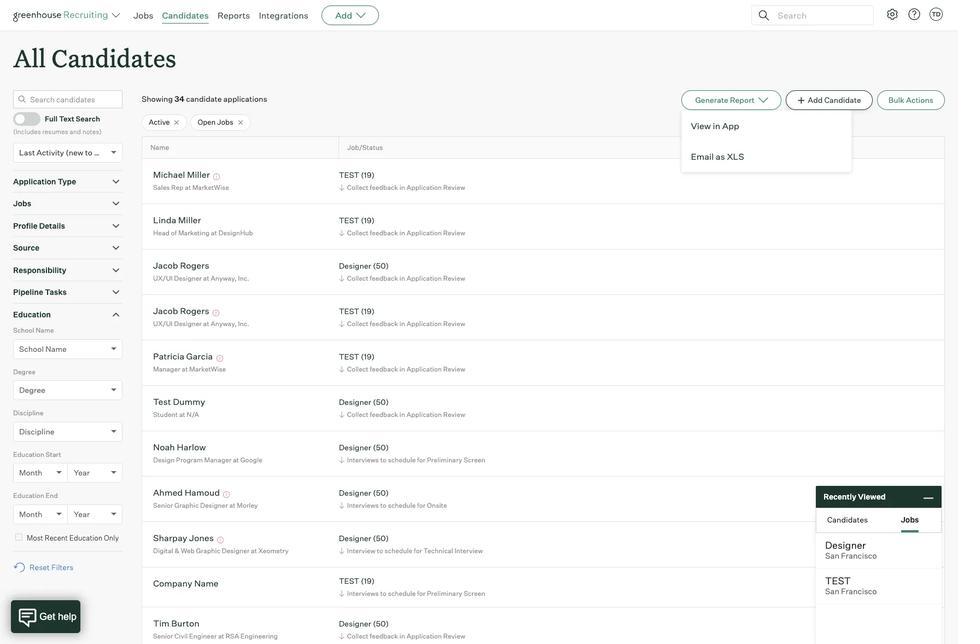 Task type: describe. For each thing, give the bounding box(es) containing it.
Most Recent Education Only checkbox
[[15, 533, 22, 541]]

designer inside the jacob rogers ux/ui designer at anyway, inc.
[[174, 274, 202, 282]]

onsite
[[427, 501, 447, 509]]

screen for (50)
[[464, 456, 486, 464]]

at left xeometry
[[251, 547, 257, 555]]

ahmed
[[153, 487, 183, 498]]

senior graphic designer at morley
[[153, 501, 258, 509]]

candidate
[[825, 95, 862, 105]]

patricia garcia
[[153, 351, 213, 362]]

for for test (19) interviews to schedule for preliminary screen
[[418, 589, 426, 598]]

to for designer (50) interviews to schedule for preliminary screen
[[381, 456, 387, 464]]

sharpay jones has been in technical interview for more than 14 days image
[[216, 537, 226, 544]]

old)
[[94, 148, 108, 157]]

miller for linda
[[178, 215, 201, 226]]

1 senior from the top
[[153, 501, 173, 509]]

school name element
[[13, 325, 123, 367]]

last
[[19, 148, 35, 157]]

1 vertical spatial candidates
[[52, 42, 176, 74]]

td button
[[930, 8, 944, 21]]

noah harlow design program manager at google
[[153, 442, 263, 464]]

reset
[[30, 563, 50, 572]]

reset filters
[[30, 563, 73, 572]]

recent
[[45, 533, 68, 542]]

profile details
[[13, 221, 65, 230]]

at inside test dummy student at n/a
[[179, 410, 185, 419]]

0 vertical spatial school
[[13, 326, 34, 335]]

last activity (new to old) option
[[19, 148, 108, 157]]

5 review from the top
[[444, 365, 466, 373]]

digital & web graphic designer at xeometry
[[153, 547, 289, 555]]

name down active
[[151, 143, 169, 152]]

linda miller head of marketing at designhub
[[153, 215, 253, 237]]

all
[[13, 42, 46, 74]]

designer (50) interviews to schedule for preliminary screen
[[339, 443, 486, 464]]

3 review from the top
[[444, 274, 466, 282]]

schedule for designer (50) interviews to schedule for preliminary screen
[[388, 456, 416, 464]]

last activity (new to old)
[[19, 148, 108, 157]]

pipeline
[[13, 287, 43, 297]]

education start
[[13, 450, 61, 458]]

to for designer (50) interviews to schedule for onsite
[[381, 501, 387, 509]]

patricia
[[153, 351, 185, 362]]

reports link
[[218, 10, 250, 21]]

1 collect from the top
[[347, 183, 369, 192]]

add for add candidate
[[809, 95, 823, 105]]

4 collect from the top
[[347, 320, 369, 328]]

michael
[[153, 169, 185, 180]]

1 collect feedback in application review link from the top
[[338, 182, 468, 193]]

7 collect from the top
[[347, 632, 369, 640]]

of
[[171, 229, 177, 237]]

to for designer (50) interview to schedule for technical interview
[[377, 547, 383, 555]]

candidate reports are now available! apply filters and select "view in app" element
[[682, 90, 782, 110]]

harlow
[[177, 442, 206, 453]]

email
[[691, 151, 714, 162]]

3 collect from the top
[[347, 274, 369, 282]]

only
[[104, 533, 119, 542]]

34
[[175, 94, 185, 104]]

rsa
[[226, 632, 239, 640]]

designer san francisco
[[826, 539, 878, 561]]

michael miller has been in application review for more than 5 days image
[[212, 174, 222, 180]]

patricia garcia has been in application review for more than 5 days image
[[215, 355, 225, 362]]

test dummy student at n/a
[[153, 396, 205, 419]]

integrations
[[259, 10, 309, 21]]

Search candidates field
[[13, 90, 123, 108]]

(50) for noah harlow
[[373, 443, 389, 452]]

schedule for designer (50) interview to schedule for technical interview
[[385, 547, 413, 555]]

for for designer (50) interview to schedule for technical interview
[[414, 547, 423, 555]]

at down ahmed hamoud has been in onsite for more than 21 days image
[[230, 501, 236, 509]]

viewed
[[859, 492, 886, 501]]

marketing
[[178, 229, 210, 237]]

company name
[[153, 578, 219, 589]]

month for start
[[19, 468, 42, 477]]

1 vertical spatial marketwise
[[189, 365, 226, 373]]

jacob rogers ux/ui designer at anyway, inc.
[[153, 260, 250, 282]]

michael miller link
[[153, 169, 210, 182]]

generate report button
[[682, 90, 782, 110]]

miller for michael
[[187, 169, 210, 180]]

(19) for ux/ui designer at anyway, inc.
[[361, 307, 375, 316]]

checkmark image
[[18, 114, 26, 122]]

interviews for designer (50) interviews to schedule for preliminary screen
[[347, 456, 379, 464]]

most recent education only
[[27, 533, 119, 542]]

test (19) collect feedback in application review for manager at marketwise
[[339, 352, 466, 373]]

recently
[[824, 492, 857, 501]]

&
[[175, 547, 180, 555]]

interviews to schedule for preliminary screen link for (19)
[[338, 588, 488, 599]]

schedule for designer (50) interviews to schedule for onsite
[[388, 501, 416, 509]]

6 collect feedback in application review link from the top
[[338, 409, 468, 420]]

0 vertical spatial discipline
[[13, 409, 43, 417]]

1 interview from the left
[[347, 547, 376, 555]]

(50) inside designer (50) interview to schedule for technical interview
[[373, 534, 389, 543]]

ahmed hamoud has been in onsite for more than 21 days image
[[222, 492, 232, 498]]

1 vertical spatial school
[[19, 344, 44, 353]]

rep
[[171, 183, 184, 192]]

view in app link
[[683, 111, 852, 141]]

at down jacob rogers
[[203, 320, 209, 328]]

2 feedback from the top
[[370, 229, 398, 237]]

name down pipeline tasks
[[36, 326, 54, 335]]

3 collect feedback in application review link from the top
[[338, 273, 468, 283]]

1 vertical spatial school name
[[19, 344, 67, 353]]

integrations link
[[259, 10, 309, 21]]

san for test
[[826, 587, 840, 597]]

open
[[198, 118, 216, 127]]

designhub
[[219, 229, 253, 237]]

0 horizontal spatial manager
[[153, 365, 180, 373]]

interview to schedule for technical interview link
[[338, 546, 486, 556]]

engineering
[[241, 632, 278, 640]]

greenhouse recruiting image
[[13, 9, 112, 22]]

at down patricia garcia link
[[182, 365, 188, 373]]

Search text field
[[776, 7, 864, 23]]

most
[[27, 533, 43, 542]]

to for last activity (new to old)
[[85, 148, 92, 157]]

text
[[59, 114, 74, 123]]

year for education start
[[74, 468, 90, 477]]

test
[[153, 396, 171, 407]]

bulk
[[889, 95, 905, 105]]

education left only
[[69, 533, 102, 542]]

designer inside designer (50) interview to schedule for technical interview
[[339, 534, 372, 543]]

activity
[[37, 148, 64, 157]]

manager at marketwise
[[153, 365, 226, 373]]

1 review from the top
[[444, 183, 466, 192]]

preliminary for (50)
[[427, 456, 463, 464]]

(new
[[66, 148, 84, 157]]

designer (50) interview to schedule for technical interview
[[339, 534, 483, 555]]

application type
[[13, 177, 76, 186]]

noah harlow link
[[153, 442, 206, 454]]

0 vertical spatial graphic
[[175, 501, 199, 509]]

(50) inside designer (50) interviews to schedule for onsite
[[373, 488, 389, 498]]

n/a
[[187, 410, 199, 419]]

manager inside noah harlow design program manager at google
[[204, 456, 232, 464]]

recently viewed
[[824, 492, 886, 501]]

francisco for designer
[[842, 551, 878, 561]]

interviews for test (19) interviews to schedule for preliminary screen
[[347, 589, 379, 598]]

0 vertical spatial degree
[[13, 368, 36, 376]]

jobs link
[[134, 10, 154, 21]]

francisco for test
[[842, 587, 878, 597]]

4 feedback from the top
[[370, 320, 398, 328]]

bulk actions link
[[878, 90, 946, 110]]

showing 34 candidate applications
[[142, 94, 267, 104]]

tim burton senior civil engineer at rsa engineering
[[153, 618, 278, 640]]

view in app
[[691, 121, 740, 131]]

garcia
[[186, 351, 213, 362]]

add candidate
[[809, 95, 862, 105]]

education for education
[[13, 310, 51, 319]]

at inside tim burton senior civil engineer at rsa engineering
[[218, 632, 224, 640]]

test inside test san francisco
[[826, 575, 852, 587]]

inc. inside the jacob rogers ux/ui designer at anyway, inc.
[[238, 274, 250, 282]]

candidate
[[186, 94, 222, 104]]

2 collect from the top
[[347, 229, 369, 237]]

search
[[76, 114, 100, 123]]

student
[[153, 410, 178, 419]]

company name link
[[153, 578, 219, 591]]

company
[[153, 578, 192, 589]]

active
[[149, 118, 170, 127]]

morley
[[237, 501, 258, 509]]

anyway, inside the jacob rogers ux/ui designer at anyway, inc.
[[211, 274, 237, 282]]

0 vertical spatial school name
[[13, 326, 54, 335]]

jacob rogers
[[153, 306, 209, 317]]

tab list containing candidates
[[817, 508, 942, 533]]

tim burton link
[[153, 618, 200, 631]]



Task type: locate. For each thing, give the bounding box(es) containing it.
(19) for manager at marketwise
[[361, 352, 375, 361]]

0 vertical spatial add
[[336, 10, 353, 21]]

(50)
[[373, 261, 389, 271], [373, 398, 389, 407], [373, 443, 389, 452], [373, 488, 389, 498], [373, 534, 389, 543], [373, 619, 389, 629]]

schedule inside test (19) interviews to schedule for preliminary screen
[[388, 589, 416, 598]]

0 vertical spatial year
[[74, 468, 90, 477]]

jobs inside tab list
[[902, 515, 920, 524]]

7 review from the top
[[444, 632, 466, 640]]

to left old)
[[85, 148, 92, 157]]

francisco inside test san francisco
[[842, 587, 878, 597]]

degree element
[[13, 367, 123, 408]]

0 vertical spatial san
[[826, 551, 840, 561]]

jacob up ux/ui designer at anyway, inc.
[[153, 306, 178, 317]]

marketwise down michael miller has been in application review for more than 5 days icon
[[192, 183, 229, 192]]

graphic
[[175, 501, 199, 509], [196, 547, 221, 555]]

dummy
[[173, 396, 205, 407]]

2 jacob from the top
[[153, 306, 178, 317]]

at up jacob rogers
[[203, 274, 209, 282]]

1 vertical spatial san
[[826, 587, 840, 597]]

for down interview to schedule for technical interview link
[[418, 589, 426, 598]]

preliminary inside designer (50) interviews to schedule for preliminary screen
[[427, 456, 463, 464]]

6 (50) from the top
[[373, 619, 389, 629]]

month for end
[[19, 509, 42, 519]]

test (19) collect feedback in application review for head of marketing at designhub
[[339, 216, 466, 237]]

add for add
[[336, 10, 353, 21]]

to inside designer (50) interviews to schedule for onsite
[[381, 501, 387, 509]]

3 interviews from the top
[[347, 589, 379, 598]]

for left onsite
[[418, 501, 426, 509]]

for inside test (19) interviews to schedule for preliminary screen
[[418, 589, 426, 598]]

1 vertical spatial interviews
[[347, 501, 379, 509]]

0 vertical spatial manager
[[153, 365, 180, 373]]

school up degree element
[[19, 344, 44, 353]]

ahmed hamoud
[[153, 487, 220, 498]]

ux/ui down jacob rogers
[[153, 320, 173, 328]]

2 jacob rogers link from the top
[[153, 306, 209, 318]]

1 vertical spatial interviews to schedule for preliminary screen link
[[338, 588, 488, 599]]

schedule inside designer (50) interviews to schedule for preliminary screen
[[388, 456, 416, 464]]

0 vertical spatial interviews to schedule for preliminary screen link
[[338, 455, 488, 465]]

candidates down recently viewed
[[828, 515, 869, 524]]

hamoud
[[185, 487, 220, 498]]

ux/ui inside the jacob rogers ux/ui designer at anyway, inc.
[[153, 274, 173, 282]]

2 vertical spatial designer (50) collect feedback in application review
[[339, 619, 466, 640]]

1 year from the top
[[74, 468, 90, 477]]

2 rogers from the top
[[180, 306, 209, 317]]

san inside designer san francisco
[[826, 551, 840, 561]]

0 vertical spatial preliminary
[[427, 456, 463, 464]]

2 test (19) collect feedback in application review from the top
[[339, 216, 466, 237]]

1 ux/ui from the top
[[153, 274, 173, 282]]

design
[[153, 456, 175, 464]]

education down the "pipeline"
[[13, 310, 51, 319]]

manager right "program"
[[204, 456, 232, 464]]

2 (19) from the top
[[361, 216, 375, 225]]

4 test (19) collect feedback in application review from the top
[[339, 352, 466, 373]]

pipeline tasks
[[13, 287, 67, 297]]

interviews inside test (19) interviews to schedule for preliminary screen
[[347, 589, 379, 598]]

at right "rep"
[[185, 183, 191, 192]]

to down interviews to schedule for onsite link
[[377, 547, 383, 555]]

5 collect feedback in application review link from the top
[[338, 364, 468, 374]]

ux/ui designer at anyway, inc.
[[153, 320, 250, 328]]

to down interview to schedule for technical interview link
[[381, 589, 387, 598]]

preliminary
[[427, 456, 463, 464], [427, 589, 463, 598]]

patricia garcia link
[[153, 351, 213, 364]]

interviews inside designer (50) interviews to schedule for onsite
[[347, 501, 379, 509]]

1 vertical spatial miller
[[178, 215, 201, 226]]

for for designer (50) interviews to schedule for preliminary screen
[[418, 456, 426, 464]]

at right marketing
[[211, 229, 217, 237]]

interviews to schedule for preliminary screen link down interview to schedule for technical interview link
[[338, 588, 488, 599]]

rogers up ux/ui designer at anyway, inc.
[[180, 306, 209, 317]]

open jobs
[[198, 118, 234, 127]]

test (19) collect feedback in application review
[[339, 170, 466, 192], [339, 216, 466, 237], [339, 307, 466, 328], [339, 352, 466, 373]]

full
[[45, 114, 58, 123]]

rogers for jacob rogers
[[180, 306, 209, 317]]

jacob rogers link up ux/ui designer at anyway, inc.
[[153, 306, 209, 318]]

configure image
[[887, 8, 900, 21]]

preliminary down technical at the left
[[427, 589, 463, 598]]

6 review from the top
[[444, 410, 466, 419]]

1 vertical spatial anyway,
[[211, 320, 237, 328]]

bulk actions
[[889, 95, 934, 105]]

jacob rogers link
[[153, 260, 209, 273], [153, 306, 209, 318]]

degree down school name element
[[13, 368, 36, 376]]

2 screen from the top
[[464, 589, 486, 598]]

senior down 'tim'
[[153, 632, 173, 640]]

0 vertical spatial jacob rogers link
[[153, 260, 209, 273]]

francisco
[[842, 551, 878, 561], [842, 587, 878, 597]]

test inside test (19) interviews to schedule for preliminary screen
[[339, 577, 360, 586]]

2 collect feedback in application review link from the top
[[338, 228, 468, 238]]

for inside designer (50) interview to schedule for technical interview
[[414, 547, 423, 555]]

schedule left onsite
[[388, 501, 416, 509]]

2 inc. from the top
[[238, 320, 250, 328]]

marketwise down garcia
[[189, 365, 226, 373]]

tab list
[[817, 508, 942, 533]]

in
[[713, 121, 721, 131], [400, 183, 405, 192], [400, 229, 405, 237], [400, 274, 405, 282], [400, 320, 405, 328], [400, 365, 405, 373], [400, 410, 405, 419], [400, 632, 405, 640]]

sales
[[153, 183, 170, 192]]

interviews to schedule for onsite link
[[338, 500, 450, 511]]

designer inside designer san francisco
[[826, 539, 867, 551]]

source
[[13, 243, 39, 252]]

education for education start
[[13, 450, 44, 458]]

2 interview from the left
[[455, 547, 483, 555]]

2 year from the top
[[74, 509, 90, 519]]

1 vertical spatial rogers
[[180, 306, 209, 317]]

to up designer (50) interviews to schedule for onsite
[[381, 456, 387, 464]]

4 collect feedback in application review link from the top
[[338, 318, 468, 329]]

profile
[[13, 221, 37, 230]]

1 inc. from the top
[[238, 274, 250, 282]]

senior down ahmed
[[153, 501, 173, 509]]

1 vertical spatial designer (50) collect feedback in application review
[[339, 398, 466, 419]]

0 vertical spatial rogers
[[180, 260, 209, 271]]

1 designer (50) collect feedback in application review from the top
[[339, 261, 466, 282]]

discipline element
[[13, 408, 123, 449]]

1 vertical spatial screen
[[464, 589, 486, 598]]

5 collect from the top
[[347, 365, 369, 373]]

jobs
[[134, 10, 154, 21], [217, 118, 234, 127], [13, 199, 31, 208], [902, 515, 920, 524]]

education left start
[[13, 450, 44, 458]]

at
[[185, 183, 191, 192], [211, 229, 217, 237], [203, 274, 209, 282], [203, 320, 209, 328], [182, 365, 188, 373], [179, 410, 185, 419], [233, 456, 239, 464], [230, 501, 236, 509], [251, 547, 257, 555], [218, 632, 224, 640]]

0 vertical spatial senior
[[153, 501, 173, 509]]

collect feedback in application review link
[[338, 182, 468, 193], [338, 228, 468, 238], [338, 273, 468, 283], [338, 318, 468, 329], [338, 364, 468, 374], [338, 409, 468, 420], [338, 631, 468, 641]]

2 designer (50) collect feedback in application review from the top
[[339, 398, 466, 419]]

1 vertical spatial manager
[[204, 456, 232, 464]]

1 vertical spatial discipline
[[19, 427, 54, 436]]

for for designer (50) interviews to schedule for onsite
[[418, 501, 426, 509]]

school down the "pipeline"
[[13, 326, 34, 335]]

filters
[[51, 563, 73, 572]]

6 feedback from the top
[[370, 410, 398, 419]]

1 interviews to schedule for preliminary screen link from the top
[[338, 455, 488, 465]]

actions
[[907, 95, 934, 105]]

0 vertical spatial jacob
[[153, 260, 178, 271]]

0 vertical spatial candidates
[[162, 10, 209, 21]]

jacob for jacob rogers ux/ui designer at anyway, inc.
[[153, 260, 178, 271]]

1 (19) from the top
[[361, 170, 375, 180]]

google
[[241, 456, 263, 464]]

test (19) collect feedback in application review for ux/ui designer at anyway, inc.
[[339, 307, 466, 328]]

3 designer (50) collect feedback in application review from the top
[[339, 619, 466, 640]]

1 anyway, from the top
[[211, 274, 237, 282]]

san up test san francisco on the bottom of the page
[[826, 551, 840, 561]]

anyway, down jacob rogers has been in application review for more than 5 days image at top
[[211, 320, 237, 328]]

(50) for jacob rogers
[[373, 261, 389, 271]]

test san francisco
[[826, 575, 878, 597]]

generate
[[696, 95, 729, 105]]

in inside the generate report menu
[[713, 121, 721, 131]]

1 vertical spatial graphic
[[196, 547, 221, 555]]

0 vertical spatial francisco
[[842, 551, 878, 561]]

education left end
[[13, 492, 44, 500]]

burton
[[171, 618, 200, 629]]

2 interviews from the top
[[347, 501, 379, 509]]

jones
[[189, 533, 214, 544]]

1 san from the top
[[826, 551, 840, 561]]

sales rep at marketwise
[[153, 183, 229, 192]]

education end
[[13, 492, 58, 500]]

schedule inside designer (50) interviews to schedule for onsite
[[388, 501, 416, 509]]

1 vertical spatial degree
[[19, 385, 45, 395]]

to up designer (50) interview to schedule for technical interview
[[381, 501, 387, 509]]

1 vertical spatial preliminary
[[427, 589, 463, 598]]

san for designer
[[826, 551, 840, 561]]

add button
[[322, 5, 379, 25]]

0 vertical spatial ux/ui
[[153, 274, 173, 282]]

end
[[46, 492, 58, 500]]

discipline
[[13, 409, 43, 417], [19, 427, 54, 436]]

1 month from the top
[[19, 468, 42, 477]]

2 san from the top
[[826, 587, 840, 597]]

all candidates
[[13, 42, 176, 74]]

graphic down jones
[[196, 547, 221, 555]]

2 interviews to schedule for preliminary screen link from the top
[[338, 588, 488, 599]]

0 vertical spatial miller
[[187, 169, 210, 180]]

7 collect feedback in application review link from the top
[[338, 631, 468, 641]]

senior
[[153, 501, 173, 509], [153, 632, 173, 640]]

candidates inside tab list
[[828, 515, 869, 524]]

schedule up designer (50) interviews to schedule for onsite
[[388, 456, 416, 464]]

preliminary inside test (19) interviews to schedule for preliminary screen
[[427, 589, 463, 598]]

(19) inside test (19) interviews to schedule for preliminary screen
[[361, 577, 375, 586]]

generate report menu
[[682, 110, 853, 173]]

designer (50) collect feedback in application review for dummy
[[339, 398, 466, 419]]

at left google
[[233, 456, 239, 464]]

1 preliminary from the top
[[427, 456, 463, 464]]

web
[[181, 547, 195, 555]]

francisco up test san francisco on the bottom of the page
[[842, 551, 878, 561]]

5 (19) from the top
[[361, 577, 375, 586]]

for inside designer (50) interviews to schedule for preliminary screen
[[418, 456, 426, 464]]

san down designer san francisco
[[826, 587, 840, 597]]

anyway,
[[211, 274, 237, 282], [211, 320, 237, 328]]

0 vertical spatial interviews
[[347, 456, 379, 464]]

td button
[[928, 5, 946, 23]]

2 vertical spatial interviews
[[347, 589, 379, 598]]

anyway, up jacob rogers has been in application review for more than 5 days image at top
[[211, 274, 237, 282]]

1 feedback from the top
[[370, 183, 398, 192]]

2 (50) from the top
[[373, 398, 389, 407]]

5 feedback from the top
[[370, 365, 398, 373]]

2 preliminary from the top
[[427, 589, 463, 598]]

1 vertical spatial jacob
[[153, 306, 178, 317]]

1 francisco from the top
[[842, 551, 878, 561]]

to inside test (19) interviews to schedule for preliminary screen
[[381, 589, 387, 598]]

francisco inside designer san francisco
[[842, 551, 878, 561]]

miller inside linda miller head of marketing at designhub
[[178, 215, 201, 226]]

linda miller link
[[153, 215, 201, 227]]

tasks
[[45, 287, 67, 297]]

san inside test san francisco
[[826, 587, 840, 597]]

3 test (19) collect feedback in application review from the top
[[339, 307, 466, 328]]

jacob inside the jacob rogers ux/ui designer at anyway, inc.
[[153, 260, 178, 271]]

for up designer (50) interviews to schedule for onsite
[[418, 456, 426, 464]]

2 senior from the top
[[153, 632, 173, 640]]

0 vertical spatial designer (50) collect feedback in application review
[[339, 261, 466, 282]]

jacob rogers link down of at left top
[[153, 260, 209, 273]]

manager down patricia
[[153, 365, 180, 373]]

7 feedback from the top
[[370, 632, 398, 640]]

3 feedback from the top
[[370, 274, 398, 282]]

year up most recent education only
[[74, 509, 90, 519]]

rogers down marketing
[[180, 260, 209, 271]]

(50) for test dummy
[[373, 398, 389, 407]]

1 vertical spatial ux/ui
[[153, 320, 173, 328]]

application
[[13, 177, 56, 186], [407, 183, 442, 192], [407, 229, 442, 237], [407, 274, 442, 282], [407, 320, 442, 328], [407, 365, 442, 373], [407, 410, 442, 419], [407, 632, 442, 640]]

1 screen from the top
[[464, 456, 486, 464]]

at left the n/a
[[179, 410, 185, 419]]

month down education start
[[19, 468, 42, 477]]

6 collect from the top
[[347, 410, 369, 419]]

1 vertical spatial francisco
[[842, 587, 878, 597]]

1 horizontal spatial interview
[[455, 547, 483, 555]]

francisco down designer san francisco
[[842, 587, 878, 597]]

0 horizontal spatial add
[[336, 10, 353, 21]]

1 test (19) collect feedback in application review from the top
[[339, 170, 466, 192]]

2 ux/ui from the top
[[153, 320, 173, 328]]

technical
[[424, 547, 454, 555]]

generate report
[[696, 95, 755, 105]]

to for test (19) interviews to schedule for preliminary screen
[[381, 589, 387, 598]]

rogers inside the jacob rogers ux/ui designer at anyway, inc.
[[180, 260, 209, 271]]

applications
[[224, 94, 267, 104]]

sharpay jones
[[153, 533, 214, 544]]

designer inside designer (50) interviews to schedule for preliminary screen
[[339, 443, 372, 452]]

1 vertical spatial senior
[[153, 632, 173, 640]]

civil
[[175, 632, 188, 640]]

5 (50) from the top
[[373, 534, 389, 543]]

full text search (includes resumes and notes)
[[13, 114, 102, 136]]

2 review from the top
[[444, 229, 466, 237]]

to inside designer (50) interviews to schedule for preliminary screen
[[381, 456, 387, 464]]

1 interviews from the top
[[347, 456, 379, 464]]

year down discipline element
[[74, 468, 90, 477]]

1 rogers from the top
[[180, 260, 209, 271]]

jacob for jacob rogers
[[153, 306, 178, 317]]

view
[[691, 121, 712, 131]]

add
[[336, 10, 353, 21], [809, 95, 823, 105]]

as
[[716, 151, 726, 162]]

candidates
[[162, 10, 209, 21], [52, 42, 176, 74], [828, 515, 869, 524]]

4 (50) from the top
[[373, 488, 389, 498]]

at inside the jacob rogers ux/ui designer at anyway, inc.
[[203, 274, 209, 282]]

1 horizontal spatial add
[[809, 95, 823, 105]]

school name
[[13, 326, 54, 335], [19, 344, 67, 353]]

sharpay jones link
[[153, 533, 214, 545]]

test
[[339, 170, 360, 180], [339, 216, 360, 225], [339, 307, 360, 316], [339, 352, 360, 361], [826, 575, 852, 587], [339, 577, 360, 586]]

0 vertical spatial inc.
[[238, 274, 250, 282]]

xls
[[728, 151, 745, 162]]

graphic down ahmed hamoud link
[[175, 501, 199, 509]]

add inside popup button
[[336, 10, 353, 21]]

td
[[933, 10, 941, 18]]

designer (50) collect feedback in application review for rogers
[[339, 261, 466, 282]]

to inside designer (50) interview to schedule for technical interview
[[377, 547, 383, 555]]

0 vertical spatial screen
[[464, 456, 486, 464]]

schedule down interview to schedule for technical interview link
[[388, 589, 416, 598]]

tim
[[153, 618, 170, 629]]

1 jacob rogers link from the top
[[153, 260, 209, 273]]

2 francisco from the top
[[842, 587, 878, 597]]

candidates down jobs link
[[52, 42, 176, 74]]

4 review from the top
[[444, 320, 466, 328]]

1 horizontal spatial manager
[[204, 456, 232, 464]]

1 vertical spatial add
[[809, 95, 823, 105]]

name up degree element
[[45, 344, 67, 353]]

candidates right jobs link
[[162, 10, 209, 21]]

1 vertical spatial month
[[19, 509, 42, 519]]

test dummy link
[[153, 396, 205, 409]]

4 (19) from the top
[[361, 352, 375, 361]]

education for education end
[[13, 492, 44, 500]]

interviews inside designer (50) interviews to schedule for preliminary screen
[[347, 456, 379, 464]]

for inside designer (50) interviews to schedule for onsite
[[418, 501, 426, 509]]

miller up sales rep at marketwise at the top
[[187, 169, 210, 180]]

month down education end
[[19, 509, 42, 519]]

1 vertical spatial jacob rogers link
[[153, 306, 209, 318]]

for
[[418, 456, 426, 464], [418, 501, 426, 509], [414, 547, 423, 555], [418, 589, 426, 598]]

0 vertical spatial month
[[19, 468, 42, 477]]

interviews to schedule for preliminary screen link for (50)
[[338, 455, 488, 465]]

(19)
[[361, 170, 375, 180], [361, 216, 375, 225], [361, 307, 375, 316], [361, 352, 375, 361], [361, 577, 375, 586]]

ux/ui up jacob rogers
[[153, 274, 173, 282]]

school name down the "pipeline"
[[13, 326, 54, 335]]

jacob down head
[[153, 260, 178, 271]]

0 vertical spatial marketwise
[[192, 183, 229, 192]]

3 (19) from the top
[[361, 307, 375, 316]]

rogers for jacob rogers ux/ui designer at anyway, inc.
[[180, 260, 209, 271]]

2 month from the top
[[19, 509, 42, 519]]

at left rsa
[[218, 632, 224, 640]]

0 horizontal spatial interview
[[347, 547, 376, 555]]

at inside linda miller head of marketing at designhub
[[211, 229, 217, 237]]

schedule for test (19) interviews to schedule for preliminary screen
[[388, 589, 416, 598]]

1 (50) from the top
[[373, 261, 389, 271]]

review
[[444, 183, 466, 192], [444, 229, 466, 237], [444, 274, 466, 282], [444, 320, 466, 328], [444, 365, 466, 373], [444, 410, 466, 419], [444, 632, 466, 640]]

marketwise
[[192, 183, 229, 192], [189, 365, 226, 373]]

2 vertical spatial candidates
[[828, 515, 869, 524]]

year for education end
[[74, 509, 90, 519]]

email as xls link
[[683, 141, 852, 172]]

manager
[[153, 365, 180, 373], [204, 456, 232, 464]]

1 vertical spatial year
[[74, 509, 90, 519]]

details
[[39, 221, 65, 230]]

2 anyway, from the top
[[211, 320, 237, 328]]

school name up degree element
[[19, 344, 67, 353]]

for left technical at the left
[[414, 547, 423, 555]]

email as xls
[[691, 151, 745, 162]]

interviews to schedule for preliminary screen link up designer (50) interviews to schedule for onsite
[[338, 455, 488, 465]]

schedule inside designer (50) interview to schedule for technical interview
[[385, 547, 413, 555]]

miller up marketing
[[178, 215, 201, 226]]

screen inside test (19) interviews to schedule for preliminary screen
[[464, 589, 486, 598]]

showing
[[142, 94, 173, 104]]

1 jacob from the top
[[153, 260, 178, 271]]

screen inside designer (50) interviews to schedule for preliminary screen
[[464, 456, 486, 464]]

name right the company
[[194, 578, 219, 589]]

3 (50) from the top
[[373, 443, 389, 452]]

designer (50) collect feedback in application review for burton
[[339, 619, 466, 640]]

senior inside tim burton senior civil engineer at rsa engineering
[[153, 632, 173, 640]]

(50) inside designer (50) interviews to schedule for preliminary screen
[[373, 443, 389, 452]]

jacob rogers has been in application review for more than 5 days image
[[211, 310, 221, 317]]

designer
[[339, 261, 372, 271], [174, 274, 202, 282], [174, 320, 202, 328], [339, 398, 372, 407], [339, 443, 372, 452], [339, 488, 372, 498], [200, 501, 228, 509], [339, 534, 372, 543], [826, 539, 867, 551], [222, 547, 250, 555], [339, 619, 372, 629]]

0 vertical spatial anyway,
[[211, 274, 237, 282]]

designer inside designer (50) interviews to schedule for onsite
[[339, 488, 372, 498]]

at inside noah harlow design program manager at google
[[233, 456, 239, 464]]

degree up discipline element
[[19, 385, 45, 395]]

miller
[[187, 169, 210, 180], [178, 215, 201, 226]]

(50) for tim burton
[[373, 619, 389, 629]]

(19) for head of marketing at designhub
[[361, 216, 375, 225]]

jacob
[[153, 260, 178, 271], [153, 306, 178, 317]]

screen for (19)
[[464, 589, 486, 598]]

preliminary up onsite
[[427, 456, 463, 464]]

1 vertical spatial inc.
[[238, 320, 250, 328]]

schedule up test (19) interviews to schedule for preliminary screen
[[385, 547, 413, 555]]

preliminary for (19)
[[427, 589, 463, 598]]

interviews for designer (50) interviews to schedule for onsite
[[347, 501, 379, 509]]



Task type: vqa. For each thing, say whether or not it's contained in the screenshot.
first "Collect" from the bottom of the page
yes



